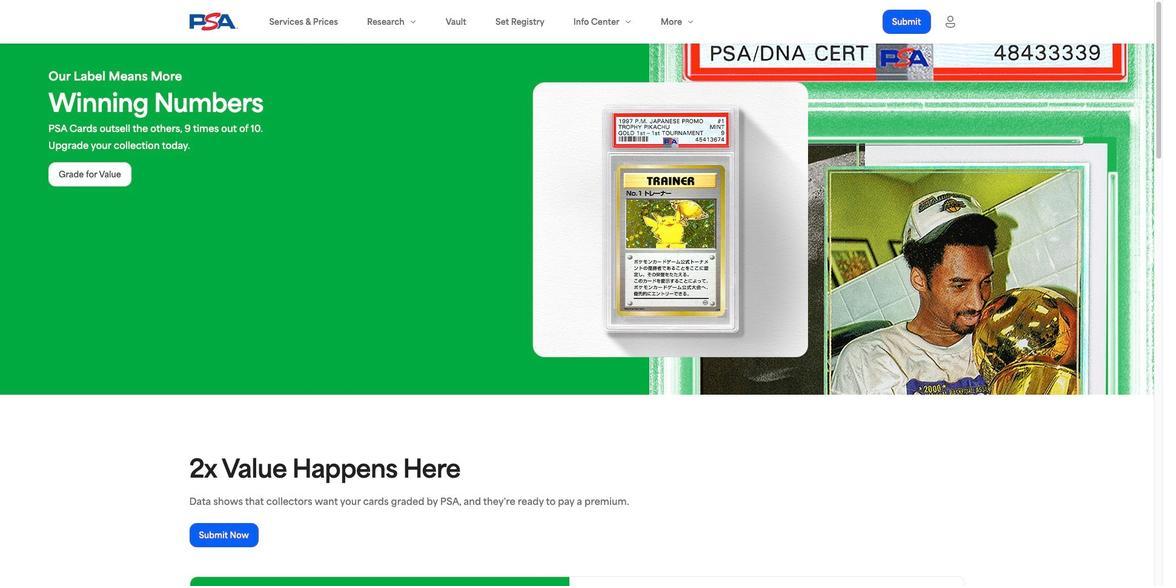 Task type: locate. For each thing, give the bounding box(es) containing it.
account image
[[943, 15, 958, 29]]

cookie consent banner dialog
[[0, 543, 1154, 587]]



Task type: describe. For each thing, give the bounding box(es) containing it.
psa home page image
[[189, 13, 238, 31]]



